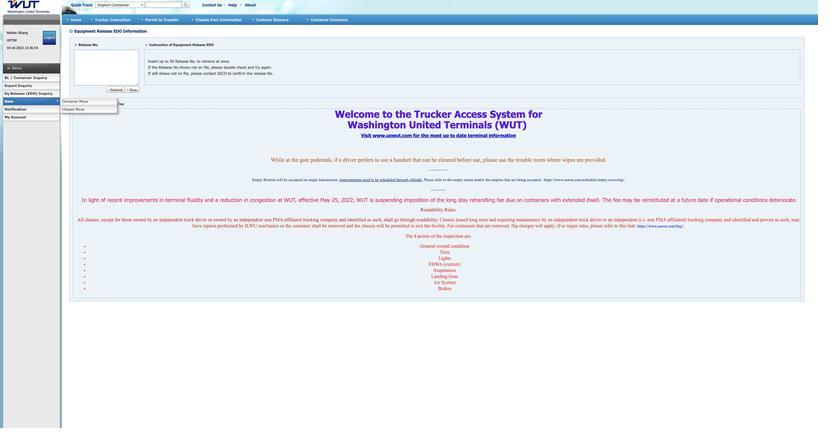 Task type: locate. For each thing, give the bounding box(es) containing it.
notification
[[5, 107, 26, 111]]

1 horizontal spatial chassis
[[196, 17, 209, 22]]

nathan strang
[[7, 31, 28, 35]]

container inventory
[[311, 17, 348, 22]]

track
[[82, 3, 92, 7]]

2 horizontal spatial container
[[311, 17, 329, 22]]

(edo)
[[26, 92, 38, 96]]

inquiry up export inquiry link
[[33, 76, 47, 80]]

gate
[[5, 99, 13, 103]]

chassis for chassis pool information
[[196, 17, 209, 22]]

chassis
[[196, 17, 209, 22], [62, 107, 74, 111]]

customs
[[256, 17, 272, 22]]

bl / container inquiry link
[[3, 74, 60, 82]]

0 horizontal spatial chassis
[[62, 107, 74, 111]]

chassis left the pool
[[196, 17, 209, 22]]

move down the container move
[[76, 107, 84, 111]]

0 vertical spatial container
[[311, 17, 329, 22]]

inquiry for container
[[33, 76, 47, 80]]

1 vertical spatial chassis
[[62, 107, 74, 111]]

strang
[[18, 31, 28, 35]]

customs glossary
[[256, 17, 289, 22]]

2 vertical spatial container
[[62, 99, 78, 103]]

chassis move
[[62, 107, 84, 111]]

chassis down the container move
[[62, 107, 74, 111]]

0 horizontal spatial container
[[14, 76, 32, 80]]

None text field
[[145, 2, 182, 8]]

1 vertical spatial inquiry
[[18, 84, 32, 88]]

2 vertical spatial inquiry
[[39, 92, 53, 96]]

container up "export inquiry"
[[14, 76, 32, 80]]

ustiw
[[7, 38, 17, 42]]

notification link
[[3, 106, 60, 113]]

container left inventory
[[311, 17, 329, 22]]

contact
[[202, 3, 216, 7]]

10-16-2023 13:36:55
[[7, 46, 38, 50]]

about
[[245, 3, 256, 7]]

inquiry for (edo)
[[39, 92, 53, 96]]

eq release (edo) inquiry
[[5, 92, 53, 96]]

move
[[79, 99, 88, 103], [76, 107, 84, 111]]

export inquiry link
[[3, 82, 60, 90]]

bl / container inquiry
[[5, 76, 47, 80]]

container
[[311, 17, 329, 22], [14, 76, 32, 80], [62, 99, 78, 103]]

0 vertical spatial chassis
[[196, 17, 209, 22]]

1 horizontal spatial container
[[62, 99, 78, 103]]

permit to transfer
[[145, 17, 179, 22]]

1 vertical spatial move
[[76, 107, 84, 111]]

permit
[[145, 17, 158, 22]]

inquiry down 'bl / container inquiry'
[[18, 84, 32, 88]]

bl
[[5, 76, 9, 80]]

help
[[229, 3, 237, 7]]

container up chassis move
[[62, 99, 78, 103]]

chassis move link
[[60, 106, 117, 113]]

inquiry right (edo)
[[39, 92, 53, 96]]

0 vertical spatial inquiry
[[33, 76, 47, 80]]

trucker
[[95, 17, 109, 22]]

move up chassis move link
[[79, 99, 88, 103]]

pool
[[210, 17, 218, 22]]

0 vertical spatial move
[[79, 99, 88, 103]]

inventory
[[330, 17, 348, 22]]

inquiry
[[33, 76, 47, 80], [18, 84, 32, 88], [39, 92, 53, 96]]

eq release (edo) inquiry link
[[3, 90, 60, 98]]



Task type: describe. For each thing, give the bounding box(es) containing it.
release
[[10, 92, 25, 96]]

move for chassis move
[[76, 107, 84, 111]]

us
[[217, 3, 222, 7]]

export inquiry
[[5, 84, 32, 88]]

1 vertical spatial container
[[14, 76, 32, 80]]

account
[[11, 115, 26, 119]]

container move
[[62, 99, 88, 103]]

quick
[[71, 3, 81, 7]]

home
[[71, 17, 81, 22]]

to
[[159, 17, 162, 22]]

instruction
[[110, 17, 130, 22]]

chassis pool information
[[196, 17, 242, 22]]

quick track
[[71, 3, 92, 7]]

10-
[[7, 46, 11, 50]]

16-
[[11, 46, 16, 50]]

information
[[219, 17, 242, 22]]

container move link
[[60, 98, 117, 106]]

gate link
[[3, 98, 60, 106]]

container for container move
[[62, 99, 78, 103]]

about link
[[245, 3, 256, 7]]

container for container inventory
[[311, 17, 329, 22]]

move for container move
[[79, 99, 88, 103]]

my account
[[5, 115, 26, 119]]

contact us
[[202, 3, 222, 7]]

trucker instruction
[[95, 17, 130, 22]]

/
[[10, 76, 13, 80]]

my account link
[[3, 113, 60, 121]]

login image
[[43, 31, 56, 45]]

glossary
[[273, 17, 289, 22]]

transfer
[[163, 17, 179, 22]]

eq
[[5, 92, 9, 96]]

export
[[5, 84, 17, 88]]

nathan
[[7, 31, 17, 35]]

2023
[[16, 46, 24, 50]]

help link
[[229, 3, 237, 7]]

my
[[5, 115, 10, 119]]

13:36:55
[[25, 46, 38, 50]]

contact us link
[[202, 3, 222, 7]]

chassis for chassis move
[[62, 107, 74, 111]]



Task type: vqa. For each thing, say whether or not it's contained in the screenshot.
Quick Track
yes



